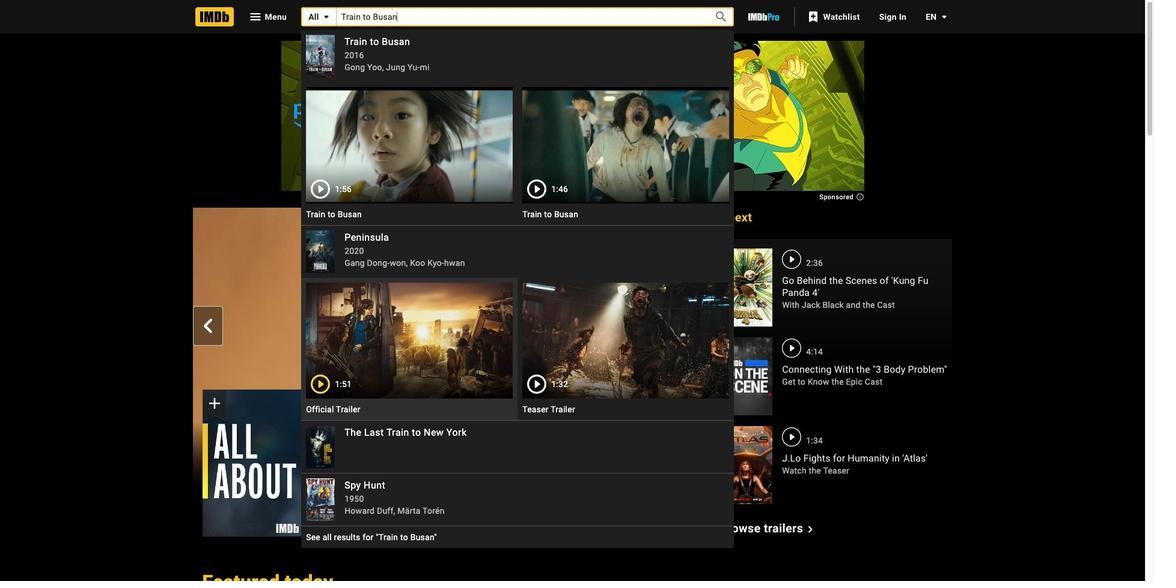 Task type: vqa. For each thing, say whether or not it's contained in the screenshot.
John Hoberg
no



Task type: describe. For each thing, give the bounding box(es) containing it.
atlas image
[[720, 427, 773, 505]]

group inside option
[[306, 283, 513, 399]]

home image
[[195, 7, 234, 26]]

peninsula image
[[306, 231, 335, 273]]

2 arrow drop down image from the left
[[937, 10, 951, 24]]

kung fu panda 4 image
[[720, 249, 773, 327]]

what is "3 body problem"? image
[[193, 208, 703, 495]]

menu image
[[248, 10, 262, 24]]

2 option from the top
[[301, 527, 734, 549]]

watchlist image
[[806, 10, 821, 24]]

teaser trailer image
[[522, 283, 729, 399]]

sponsored content section
[[281, 41, 864, 200]]

spy hunt image
[[306, 479, 335, 522]]



Task type: locate. For each thing, give the bounding box(es) containing it.
0 horizontal spatial arrow drop down image
[[319, 10, 333, 24]]

None field
[[301, 7, 734, 549]]

chevron right image
[[803, 523, 818, 537]]

all about 3 body problem image
[[202, 390, 301, 537], [202, 390, 301, 537]]

train to busan image
[[306, 35, 335, 78], [306, 87, 513, 204], [522, 87, 729, 204]]

list box
[[301, 30, 734, 549]]

submit search image
[[714, 10, 728, 24]]

what is "3 body problem"? element
[[193, 208, 703, 537]]

the last train to new york image
[[306, 426, 335, 469]]

group
[[306, 87, 513, 204], [522, 87, 729, 204], [193, 208, 703, 537], [306, 283, 513, 399], [522, 283, 729, 399], [202, 390, 301, 537]]

1 option from the top
[[301, 278, 518, 421]]

chevron left inline image
[[200, 319, 215, 334]]

chevron right inline image
[[681, 319, 695, 334]]

None search field
[[301, 7, 734, 549]]

1 horizontal spatial arrow drop down image
[[937, 10, 951, 24]]

arrow drop down image
[[319, 10, 333, 24], [937, 10, 951, 24]]

meet the cast of "3 body problem" and have a good cry image
[[720, 338, 773, 416]]

official trailer image
[[306, 283, 513, 399]]

1 arrow drop down image from the left
[[319, 10, 333, 24]]

0 vertical spatial option
[[301, 278, 518, 421]]

Search IMDb text field
[[337, 7, 700, 26]]

option
[[301, 278, 518, 421], [301, 527, 734, 549]]

1 vertical spatial option
[[301, 527, 734, 549]]



